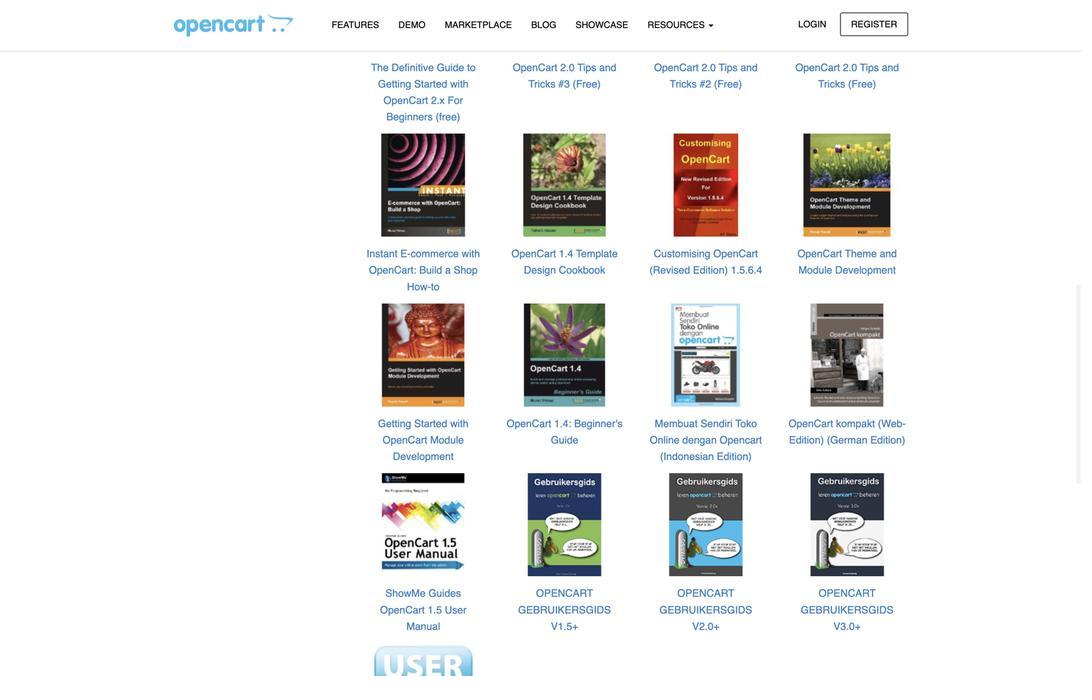 Task type: vqa. For each thing, say whether or not it's contained in the screenshot.


Task type: describe. For each thing, give the bounding box(es) containing it.
the
[[371, 61, 389, 73]]

opencart 1.4 template design cookbook
[[512, 248, 618, 276]]

opencart 2.0 tips and tricks (free)
[[796, 61, 900, 90]]

edition) inside membuat sendiri toko online dengan opencart (indonesian edition)
[[717, 451, 752, 463]]

opencart theme and module development
[[798, 248, 898, 276]]

showcase link
[[566, 14, 638, 36]]

opencart inside opencart kompakt (web- edition) (german edition)
[[789, 418, 834, 430]]

tricks for #2
[[670, 78, 697, 90]]

marketplace
[[445, 20, 512, 30]]

opencart inside customising opencart (revised edition) 1.5.6.4
[[714, 248, 759, 260]]

instant e-commerce with opencart: build a shop how-to
[[367, 248, 480, 293]]

beginner's
[[575, 418, 623, 430]]

2.0 for (free)
[[844, 61, 858, 73]]

guide inside opencart 1.4: beginner's guide
[[551, 434, 579, 446]]

opencart gebruikersgids v2.0+ link
[[660, 588, 753, 633]]

2.x
[[431, 94, 445, 106]]

with inside the definitive guide to getting started with opencart 2.x for beginners (free)
[[451, 78, 469, 90]]

opencart 2.0 tips and tricks #2 (free) link
[[655, 61, 758, 90]]

1.5.6.4
[[731, 264, 763, 276]]

(indonesian
[[661, 451, 714, 463]]

guide inside the definitive guide to getting started with opencart 2.x for beginners (free)
[[437, 61, 465, 73]]

v3.0+
[[834, 621, 861, 633]]

gebruikersgids for v3.0+
[[801, 604, 894, 616]]

gebruikersgids for v2.0+
[[660, 604, 753, 616]]

the definitive guide to getting started with opencart 2.x for beginners image
[[371, 0, 476, 51]]

tips for #3
[[578, 61, 597, 73]]

and for opencart 2.0 tips and tricks #2 (free)
[[741, 61, 758, 73]]

opencart - open source shopping cart solution image
[[174, 14, 293, 37]]

theme
[[846, 248, 878, 260]]

opencart 1.4: beginner's guide link
[[507, 418, 623, 446]]

tricks for #3
[[529, 78, 556, 90]]

module inside opencart theme and module development
[[799, 264, 833, 276]]

(revised
[[650, 264, 691, 276]]

with inside instant e-commerce with opencart: build a shop how-to
[[462, 248, 480, 260]]

opencart inside opencart 1.4 template design cookbook
[[512, 248, 557, 260]]

toko
[[736, 418, 758, 430]]

e-
[[401, 248, 411, 260]]

opencart
[[720, 434, 763, 446]]

opencart 1.4: beginner's guide
[[507, 418, 623, 446]]

design
[[524, 264, 556, 276]]

demo link
[[389, 14, 436, 36]]

blog
[[532, 20, 557, 30]]

a
[[445, 264, 451, 276]]

user
[[445, 604, 467, 616]]

sendiri
[[701, 418, 733, 430]]

1.4:
[[555, 418, 572, 430]]

opencart 1.4 template design cookbook image
[[513, 133, 617, 238]]

opencart inside getting started with opencart module development
[[383, 434, 428, 446]]

edition) down (web-
[[871, 434, 906, 446]]

opencart kompakt (web- edition) (german edition) link
[[789, 418, 906, 446]]

definitive
[[392, 61, 434, 73]]

showme guides opencart 1.5 user manual link
[[380, 588, 467, 633]]

opencart inside showme guides opencart 1.5 user manual
[[380, 604, 425, 616]]

edition) inside customising opencart (revised edition) 1.5.6.4
[[694, 264, 728, 276]]

login
[[799, 19, 827, 29]]

opencart gebruikersgids v3.0+ image
[[796, 473, 900, 578]]

opencart theme and module development image
[[796, 133, 900, 238]]

free opencart book image
[[796, 0, 900, 51]]

#2
[[700, 78, 712, 90]]

1.4
[[559, 248, 574, 260]]

marketplace link
[[436, 14, 522, 36]]

tips for (free)
[[861, 61, 880, 73]]

membuat sendiri toko online dengan opencart (indonesian edition)
[[650, 418, 763, 463]]

(free) for #2
[[715, 78, 743, 90]]

resources link
[[638, 14, 724, 36]]

getting started with opencart module development link
[[378, 418, 469, 463]]

opencart inside the opencart 2.0 tips and tricks #2 (free)
[[655, 61, 699, 73]]

(free) inside opencart 2.0 tips and tricks (free)
[[849, 78, 877, 90]]

customising opencart (revised edition) 1.5.6.4
[[650, 248, 763, 276]]

opencart gebruikersgids v3.0+ link
[[801, 588, 894, 633]]

showcase
[[576, 20, 629, 30]]

features link
[[322, 14, 389, 36]]

membuat sendiri toko online dengan opencart (indonesian edition) link
[[650, 418, 763, 463]]

getting inside getting started with opencart module development
[[378, 418, 412, 430]]

manual
[[407, 621, 441, 633]]

template
[[576, 248, 618, 260]]

opencart kompakt (web-edition) (german edition) image
[[796, 303, 900, 408]]

instant e-commerce with opencart: build a shop how-to image
[[371, 133, 476, 238]]

the definitive guide to getting started with opencart 2.x for beginners (free)
[[371, 61, 476, 123]]



Task type: locate. For each thing, give the bounding box(es) containing it.
(free) right the #3
[[573, 78, 601, 90]]

and inside opencart theme and module development
[[880, 248, 898, 260]]

tips inside opencart 2.0 tips and tricks (free)
[[861, 61, 880, 73]]

0 vertical spatial development
[[836, 264, 897, 276]]

edition) down customising
[[694, 264, 728, 276]]

how-
[[407, 281, 431, 293]]

dengan
[[683, 434, 717, 446]]

(free)
[[573, 78, 601, 90], [715, 78, 743, 90], [849, 78, 877, 90]]

opencart inside opencart 1.4: beginner's guide
[[507, 418, 552, 430]]

(free) for #3
[[573, 78, 601, 90]]

opencart inside opencart 2.0 tips and tricks (free)
[[796, 61, 841, 73]]

tips for #2
[[719, 61, 738, 73]]

tips down 'opencart tips and tricks part 2' image
[[719, 61, 738, 73]]

commerce
[[411, 248, 459, 260]]

membuat sendiri toko online dengan opencart (indonesian edition) image
[[654, 303, 759, 408]]

opencart theme and module development link
[[798, 248, 898, 276]]

1 horizontal spatial opencart
[[678, 588, 735, 600]]

and down showcase link
[[600, 61, 617, 73]]

2.0 inside opencart 2.0 tips and tricks (free)
[[844, 61, 858, 73]]

0 horizontal spatial tricks
[[529, 78, 556, 90]]

register
[[852, 19, 898, 29]]

opencart up v1.5+
[[536, 588, 594, 600]]

development inside opencart theme and module development
[[836, 264, 897, 276]]

(free) right #2
[[715, 78, 743, 90]]

0 vertical spatial to
[[467, 61, 476, 73]]

2.0 down free opencart book image
[[844, 61, 858, 73]]

1 vertical spatial started
[[414, 418, 448, 430]]

and
[[600, 61, 617, 73], [741, 61, 758, 73], [882, 61, 900, 73], [880, 248, 898, 260]]

2 2.0 from the left
[[702, 61, 716, 73]]

opencart inside opencart theme and module development
[[798, 248, 843, 260]]

guide up for
[[437, 61, 465, 73]]

and down "register" link
[[882, 61, 900, 73]]

opencart inside the definitive guide to getting started with opencart 2.x for beginners (free)
[[384, 94, 428, 106]]

1 horizontal spatial tricks
[[670, 78, 697, 90]]

0 horizontal spatial 2.0
[[561, 61, 575, 73]]

demo
[[399, 20, 426, 30]]

2 opencart from the left
[[678, 588, 735, 600]]

0 horizontal spatial gebruikersgids
[[519, 604, 611, 616]]

cookbook
[[559, 264, 606, 276]]

and for opencart 2.0 tips and tricks #3 (free)
[[600, 61, 617, 73]]

opencart inside opencart gebruikersgids v1.5+
[[536, 588, 594, 600]]

(free) inside opencart 2.0 tips and tricks #3 (free)
[[573, 78, 601, 90]]

kompakt
[[837, 418, 876, 430]]

opencart for v2.0+
[[678, 588, 735, 600]]

0 horizontal spatial to
[[431, 281, 440, 293]]

blog link
[[522, 14, 566, 36]]

started
[[414, 78, 448, 90], [414, 418, 448, 430]]

tips down "register" link
[[861, 61, 880, 73]]

opencart 1.4: beginner's guide image
[[513, 303, 617, 408]]

module inside getting started with opencart module development
[[430, 434, 464, 446]]

opencart tips and tricks part 3 image
[[513, 0, 617, 51]]

guide
[[437, 61, 465, 73], [551, 434, 579, 446]]

the definitive guide to getting started with opencart 2.x for beginners (free) link
[[371, 61, 476, 123]]

2.0 up the #3
[[561, 61, 575, 73]]

#3
[[559, 78, 570, 90]]

opencart 2.0 tips and tricks #2 (free)
[[655, 61, 758, 90]]

opencart for v1.5+
[[536, 588, 594, 600]]

1 horizontal spatial module
[[799, 264, 833, 276]]

register link
[[841, 13, 909, 36]]

1 opencart from the left
[[536, 588, 594, 600]]

1 vertical spatial development
[[393, 451, 454, 463]]

tips inside the opencart 2.0 tips and tricks #2 (free)
[[719, 61, 738, 73]]

opencart
[[536, 588, 594, 600], [678, 588, 735, 600], [819, 588, 876, 600]]

3 tricks from the left
[[819, 78, 846, 90]]

tricks inside opencart 2.0 tips and tricks (free)
[[819, 78, 846, 90]]

gebruikersgids up the v2.0+
[[660, 604, 753, 616]]

tips inside opencart 2.0 tips and tricks #3 (free)
[[578, 61, 597, 73]]

instant e-commerce with opencart: build a shop how-to link
[[367, 248, 480, 293]]

1 vertical spatial getting
[[378, 418, 412, 430]]

and down 'opencart tips and tricks part 2' image
[[741, 61, 758, 73]]

1 horizontal spatial guide
[[551, 434, 579, 446]]

online
[[650, 434, 680, 446]]

0 vertical spatial started
[[414, 78, 448, 90]]

tricks inside opencart 2.0 tips and tricks #3 (free)
[[529, 78, 556, 90]]

0 horizontal spatial opencart
[[536, 588, 594, 600]]

1 horizontal spatial 2.0
[[702, 61, 716, 73]]

2 horizontal spatial gebruikersgids
[[801, 604, 894, 616]]

module
[[799, 264, 833, 276], [430, 434, 464, 446]]

0 vertical spatial with
[[451, 78, 469, 90]]

gebruikersgids for v1.5+
[[519, 604, 611, 616]]

tricks down free opencart book image
[[819, 78, 846, 90]]

(german
[[827, 434, 868, 446]]

membuat
[[655, 418, 698, 430]]

(free) down free opencart book image
[[849, 78, 877, 90]]

v1.5+
[[551, 621, 579, 633]]

to down build
[[431, 281, 440, 293]]

and inside opencart 2.0 tips and tricks #3 (free)
[[600, 61, 617, 73]]

tips
[[578, 61, 597, 73], [719, 61, 738, 73], [861, 61, 880, 73]]

1 vertical spatial module
[[430, 434, 464, 446]]

to
[[467, 61, 476, 73], [431, 281, 440, 293]]

showme
[[386, 588, 426, 600]]

instant
[[367, 248, 398, 260]]

opencart gebruikersgids v1.5+
[[519, 588, 611, 633]]

0 vertical spatial module
[[799, 264, 833, 276]]

0 horizontal spatial module
[[430, 434, 464, 446]]

features
[[332, 20, 379, 30]]

2.0
[[561, 61, 575, 73], [702, 61, 716, 73], [844, 61, 858, 73]]

opencart 2.0 tips and tricks #3 (free) link
[[513, 61, 617, 90]]

opencart gebruikersgids v1.5+ image
[[513, 473, 617, 578]]

opencart 2.0 tips and tricks (free) link
[[796, 61, 900, 90]]

with
[[451, 78, 469, 90], [462, 248, 480, 260], [451, 418, 469, 430]]

edition)
[[694, 264, 728, 276], [790, 434, 825, 446], [871, 434, 906, 446], [717, 451, 752, 463]]

2 horizontal spatial 2.0
[[844, 61, 858, 73]]

opencart inside opencart 2.0 tips and tricks #3 (free)
[[513, 61, 558, 73]]

2.0 for #3
[[561, 61, 575, 73]]

opencart gebruikersgids v2.0+
[[660, 588, 753, 633]]

1.5
[[428, 604, 442, 616]]

opencart user guide 1.5 image
[[371, 643, 476, 677]]

build
[[420, 264, 443, 276]]

and inside opencart 2.0 tips and tricks (free)
[[882, 61, 900, 73]]

gebruikersgids
[[519, 604, 611, 616], [660, 604, 753, 616], [801, 604, 894, 616]]

started inside getting started with opencart module development
[[414, 418, 448, 430]]

0 vertical spatial guide
[[437, 61, 465, 73]]

1 horizontal spatial to
[[467, 61, 476, 73]]

2 tips from the left
[[719, 61, 738, 73]]

1 gebruikersgids from the left
[[519, 604, 611, 616]]

opencart up the v2.0+
[[678, 588, 735, 600]]

opencart gebruikersgids v1.5+ link
[[519, 588, 611, 633]]

1 getting from the top
[[378, 78, 412, 90]]

1 horizontal spatial development
[[836, 264, 897, 276]]

showme guides opencart 1.5 user manual image
[[371, 473, 476, 578]]

1 vertical spatial with
[[462, 248, 480, 260]]

3 tips from the left
[[861, 61, 880, 73]]

gebruikersgids up v3.0+
[[801, 604, 894, 616]]

login link
[[788, 13, 838, 36]]

and inside the opencart 2.0 tips and tricks #2 (free)
[[741, 61, 758, 73]]

resources
[[648, 20, 708, 30]]

v2.0+
[[693, 621, 720, 633]]

3 2.0 from the left
[[844, 61, 858, 73]]

2 started from the top
[[414, 418, 448, 430]]

opencart 1.4 template design cookbook link
[[512, 248, 618, 276]]

2 getting from the top
[[378, 418, 412, 430]]

(free) inside the opencart 2.0 tips and tricks #2 (free)
[[715, 78, 743, 90]]

opencart inside opencart gebruikersgids v3.0+
[[819, 588, 876, 600]]

0 horizontal spatial tips
[[578, 61, 597, 73]]

1 vertical spatial guide
[[551, 434, 579, 446]]

getting started with opencart module development image
[[371, 303, 476, 408]]

2.0 for #2
[[702, 61, 716, 73]]

1 horizontal spatial (free)
[[715, 78, 743, 90]]

tricks inside the opencart 2.0 tips and tricks #2 (free)
[[670, 78, 697, 90]]

1 2.0 from the left
[[561, 61, 575, 73]]

customising opencart (revised edition) 1.5.6.4 link
[[650, 248, 763, 276]]

showme guides opencart 1.5 user manual
[[380, 588, 467, 633]]

opencart:
[[369, 264, 417, 276]]

1 started from the top
[[414, 78, 448, 90]]

3 (free) from the left
[[849, 78, 877, 90]]

edition) left (german
[[790, 434, 825, 446]]

with inside getting started with opencart module development
[[451, 418, 469, 430]]

0 horizontal spatial development
[[393, 451, 454, 463]]

guide down 1.4: at the bottom of the page
[[551, 434, 579, 446]]

for
[[448, 94, 463, 106]]

(web-
[[879, 418, 906, 430]]

2.0 inside opencart 2.0 tips and tricks #3 (free)
[[561, 61, 575, 73]]

2.0 up #2
[[702, 61, 716, 73]]

opencart for v3.0+
[[819, 588, 876, 600]]

2 horizontal spatial (free)
[[849, 78, 877, 90]]

tricks for (free)
[[819, 78, 846, 90]]

to down marketplace link
[[467, 61, 476, 73]]

opencart gebruikersgids v3.0+
[[801, 588, 894, 633]]

1 tips from the left
[[578, 61, 597, 73]]

opencart kompakt (web- edition) (german edition)
[[789, 418, 906, 446]]

gebruikersgids up v1.5+
[[519, 604, 611, 616]]

tips down showcase link
[[578, 61, 597, 73]]

opencart 2.0 tips and tricks #3 (free)
[[513, 61, 617, 90]]

tricks
[[529, 78, 556, 90], [670, 78, 697, 90], [819, 78, 846, 90]]

customising
[[654, 248, 711, 260]]

started inside the definitive guide to getting started with opencart 2.x for beginners (free)
[[414, 78, 448, 90]]

2 (free) from the left
[[715, 78, 743, 90]]

opencart inside the opencart gebruikersgids v2.0+
[[678, 588, 735, 600]]

tricks left #2
[[670, 78, 697, 90]]

getting started with opencart module development
[[378, 418, 469, 463]]

and for opencart 2.0 tips and tricks (free)
[[882, 61, 900, 73]]

2.0 inside the opencart 2.0 tips and tricks #2 (free)
[[702, 61, 716, 73]]

0 horizontal spatial (free)
[[573, 78, 601, 90]]

0 horizontal spatial guide
[[437, 61, 465, 73]]

shop
[[454, 264, 478, 276]]

2 tricks from the left
[[670, 78, 697, 90]]

(free)
[[436, 111, 461, 123]]

beginners
[[387, 111, 433, 123]]

opencart up v3.0+
[[819, 588, 876, 600]]

2 gebruikersgids from the left
[[660, 604, 753, 616]]

3 opencart from the left
[[819, 588, 876, 600]]

to inside the definitive guide to getting started with opencart 2.x for beginners (free)
[[467, 61, 476, 73]]

opencart tips and tricks part 2 image
[[654, 0, 759, 51]]

and right "theme" at the right top of the page
[[880, 248, 898, 260]]

development inside getting started with opencart module development
[[393, 451, 454, 463]]

opencart gebruikersgids v2.0+ image
[[654, 473, 759, 578]]

1 horizontal spatial tips
[[719, 61, 738, 73]]

1 tricks from the left
[[529, 78, 556, 90]]

1 vertical spatial to
[[431, 281, 440, 293]]

1 (free) from the left
[[573, 78, 601, 90]]

2 horizontal spatial tips
[[861, 61, 880, 73]]

edition) down "opencart"
[[717, 451, 752, 463]]

getting inside the definitive guide to getting started with opencart 2.x for beginners (free)
[[378, 78, 412, 90]]

opencart
[[513, 61, 558, 73], [655, 61, 699, 73], [796, 61, 841, 73], [384, 94, 428, 106], [512, 248, 557, 260], [714, 248, 759, 260], [798, 248, 843, 260], [507, 418, 552, 430], [789, 418, 834, 430], [383, 434, 428, 446], [380, 604, 425, 616]]

to inside instant e-commerce with opencart: build a shop how-to
[[431, 281, 440, 293]]

2 horizontal spatial opencart
[[819, 588, 876, 600]]

2 horizontal spatial tricks
[[819, 78, 846, 90]]

3 gebruikersgids from the left
[[801, 604, 894, 616]]

getting
[[378, 78, 412, 90], [378, 418, 412, 430]]

customising opencart (revised edition) 1.5.6.4 image
[[654, 133, 759, 238]]

guides
[[429, 588, 461, 600]]

development
[[836, 264, 897, 276], [393, 451, 454, 463]]

tricks left the #3
[[529, 78, 556, 90]]

0 vertical spatial getting
[[378, 78, 412, 90]]

1 horizontal spatial gebruikersgids
[[660, 604, 753, 616]]

2 vertical spatial with
[[451, 418, 469, 430]]



